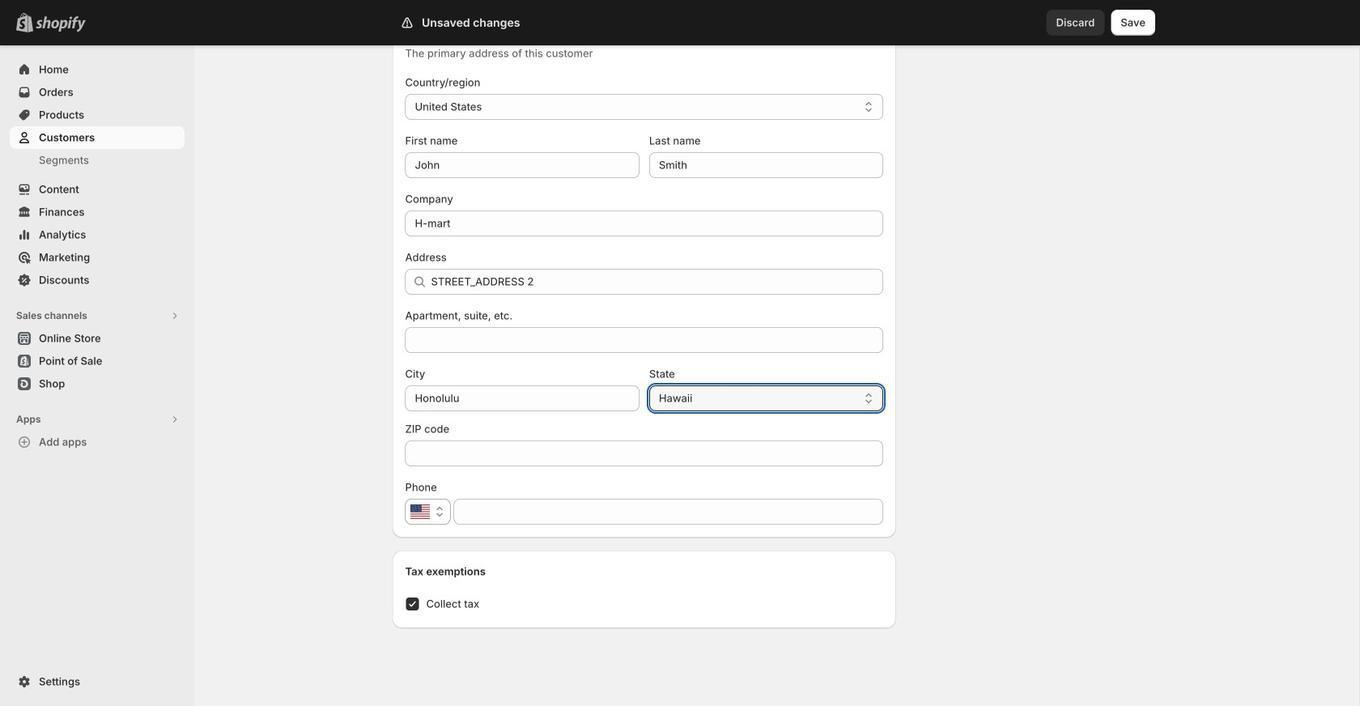 Task type: describe. For each thing, give the bounding box(es) containing it.
united states (+1) image
[[411, 505, 430, 519]]



Task type: locate. For each thing, give the bounding box(es) containing it.
None text field
[[431, 269, 884, 295]]

None text field
[[405, 152, 640, 178], [649, 152, 884, 178], [405, 211, 884, 236], [405, 327, 884, 353], [405, 385, 640, 411], [405, 441, 884, 466], [454, 499, 884, 525], [405, 152, 640, 178], [649, 152, 884, 178], [405, 211, 884, 236], [405, 327, 884, 353], [405, 385, 640, 411], [405, 441, 884, 466], [454, 499, 884, 525]]

shopify image
[[36, 16, 86, 32]]



Task type: vqa. For each thing, say whether or not it's contained in the screenshot.
0.00 text box
no



